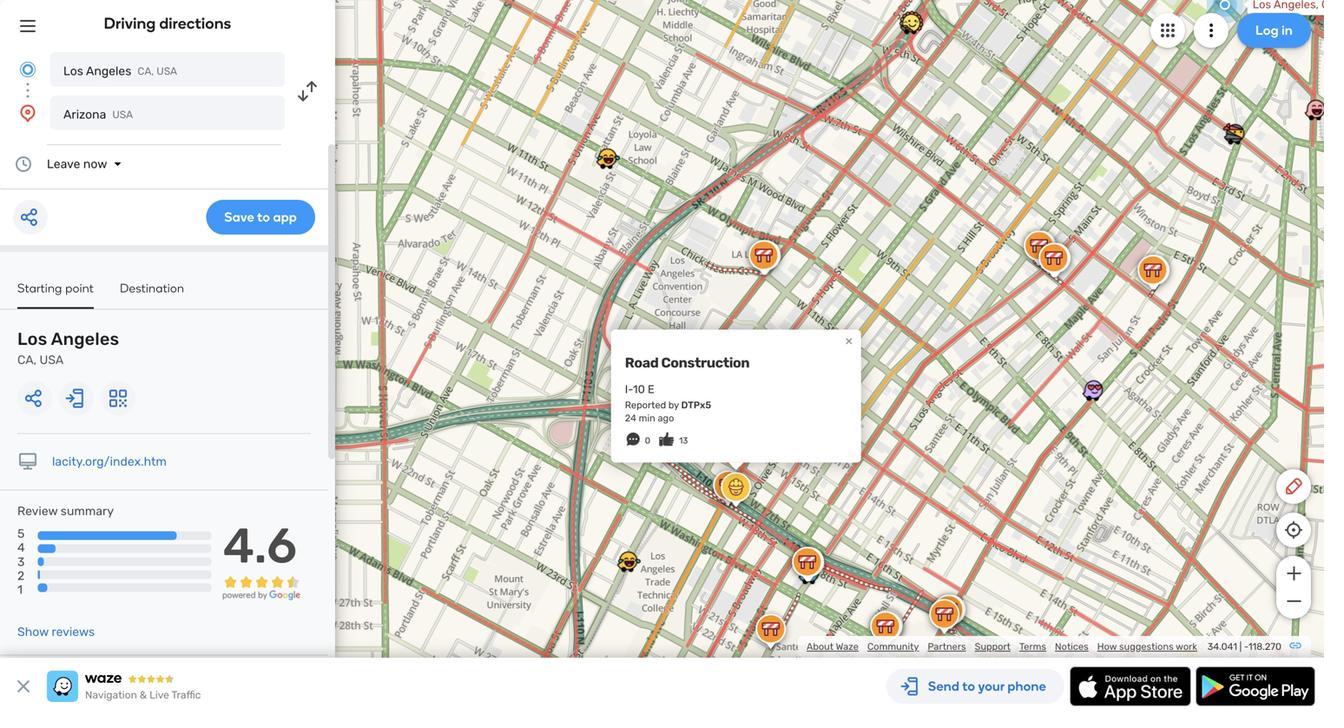 Task type: describe. For each thing, give the bounding box(es) containing it.
point
[[65, 281, 94, 295]]

review
[[17, 504, 58, 518]]

0 vertical spatial los angeles ca, usa
[[63, 64, 177, 78]]

directions
[[159, 14, 231, 33]]

2
[[17, 569, 25, 583]]

review summary
[[17, 504, 114, 518]]

location image
[[17, 103, 38, 123]]

about
[[807, 641, 834, 652]]

construction
[[662, 354, 750, 371]]

about waze link
[[807, 641, 859, 652]]

support
[[975, 641, 1011, 652]]

partners
[[928, 641, 967, 652]]

now
[[83, 157, 107, 171]]

show reviews
[[17, 625, 95, 639]]

5
[[17, 527, 25, 541]]

5 4 3 2 1
[[17, 527, 25, 597]]

10
[[633, 382, 645, 396]]

show
[[17, 625, 49, 639]]

starting
[[17, 281, 62, 295]]

how
[[1098, 641, 1118, 652]]

lacity.org/index.htm
[[52, 454, 167, 469]]

starting point button
[[17, 281, 94, 309]]

x image
[[13, 676, 34, 697]]

1 vertical spatial angeles
[[51, 329, 119, 349]]

navigation
[[85, 689, 137, 701]]

118.270
[[1249, 641, 1282, 652]]

current location image
[[17, 59, 38, 80]]

e
[[648, 382, 655, 396]]

driving
[[104, 14, 156, 33]]

terms link
[[1020, 641, 1047, 652]]

|
[[1240, 641, 1243, 652]]

live
[[149, 689, 169, 701]]

-
[[1245, 641, 1249, 652]]

24
[[625, 412, 637, 424]]

community
[[868, 641, 920, 652]]

navigation & live traffic
[[85, 689, 201, 701]]

× link
[[842, 332, 857, 349]]

dtpx5
[[682, 399, 712, 411]]

3
[[17, 555, 25, 569]]

reviews
[[52, 625, 95, 639]]

destination button
[[120, 281, 184, 307]]

driving directions
[[104, 14, 231, 33]]

4.6
[[223, 517, 297, 575]]

work
[[1176, 641, 1198, 652]]

zoom in image
[[1284, 563, 1305, 584]]

i-10 e reported by dtpx5 24 min ago
[[625, 382, 712, 424]]

1 horizontal spatial ca,
[[138, 65, 154, 77]]

link image
[[1289, 639, 1303, 652]]

partners link
[[928, 641, 967, 652]]



Task type: locate. For each thing, give the bounding box(es) containing it.
road construction
[[625, 354, 750, 371]]

1 vertical spatial los
[[17, 329, 47, 349]]

usa down starting point button
[[40, 353, 64, 367]]

starting point
[[17, 281, 94, 295]]

suggestions
[[1120, 641, 1174, 652]]

1 vertical spatial usa
[[112, 109, 133, 121]]

1
[[17, 582, 23, 597]]

1 horizontal spatial usa
[[112, 109, 133, 121]]

2 horizontal spatial usa
[[157, 65, 177, 77]]

0 vertical spatial usa
[[157, 65, 177, 77]]

community link
[[868, 641, 920, 652]]

angeles
[[86, 64, 132, 78], [51, 329, 119, 349]]

1 vertical spatial los angeles ca, usa
[[17, 329, 119, 367]]

min
[[639, 412, 656, 424]]

0 horizontal spatial usa
[[40, 353, 64, 367]]

support link
[[975, 641, 1011, 652]]

4
[[17, 541, 25, 555]]

destination
[[120, 281, 184, 295]]

&
[[140, 689, 147, 701]]

reported
[[625, 399, 666, 411]]

ca, down starting point button
[[17, 353, 37, 367]]

los up arizona
[[63, 64, 83, 78]]

los down starting point button
[[17, 329, 47, 349]]

pencil image
[[1284, 476, 1305, 497]]

los angeles ca, usa
[[63, 64, 177, 78], [17, 329, 119, 367]]

34.041
[[1208, 641, 1238, 652]]

clock image
[[13, 154, 34, 175]]

road
[[625, 354, 659, 371]]

34.041 | -118.270
[[1208, 641, 1282, 652]]

lacity.org/index.htm link
[[52, 454, 167, 469]]

0 vertical spatial angeles
[[86, 64, 132, 78]]

terms
[[1020, 641, 1047, 652]]

los angeles ca, usa down starting point button
[[17, 329, 119, 367]]

×
[[846, 332, 853, 349]]

usa
[[157, 65, 177, 77], [112, 109, 133, 121], [40, 353, 64, 367]]

angeles up 'arizona usa'
[[86, 64, 132, 78]]

computer image
[[17, 451, 38, 472]]

1 vertical spatial ca,
[[17, 353, 37, 367]]

usa inside 'arizona usa'
[[112, 109, 133, 121]]

i-
[[625, 382, 633, 396]]

traffic
[[172, 689, 201, 701]]

0 vertical spatial los
[[63, 64, 83, 78]]

los angeles ca, usa down driving
[[63, 64, 177, 78]]

ca, down driving
[[138, 65, 154, 77]]

ca,
[[138, 65, 154, 77], [17, 353, 37, 367]]

usa down driving directions
[[157, 65, 177, 77]]

los
[[63, 64, 83, 78], [17, 329, 47, 349]]

angeles down the point
[[51, 329, 119, 349]]

zoom out image
[[1284, 591, 1305, 612]]

leave now
[[47, 157, 107, 171]]

summary
[[61, 504, 114, 518]]

1 horizontal spatial los
[[63, 64, 83, 78]]

notices link
[[1056, 641, 1089, 652]]

ago
[[658, 412, 675, 424]]

by
[[669, 399, 679, 411]]

2 vertical spatial usa
[[40, 353, 64, 367]]

notices
[[1056, 641, 1089, 652]]

arizona usa
[[63, 107, 133, 122]]

leave
[[47, 157, 80, 171]]

los inside "los angeles ca, usa"
[[17, 329, 47, 349]]

0 vertical spatial ca,
[[138, 65, 154, 77]]

0 horizontal spatial ca,
[[17, 353, 37, 367]]

about waze community partners support terms notices how suggestions work
[[807, 641, 1198, 652]]

13
[[680, 435, 688, 446]]

arizona
[[63, 107, 106, 122]]

usa right arizona
[[112, 109, 133, 121]]

waze
[[836, 641, 859, 652]]

0
[[645, 435, 651, 446]]

0 horizontal spatial los
[[17, 329, 47, 349]]

how suggestions work link
[[1098, 641, 1198, 652]]



Task type: vqa. For each thing, say whether or not it's contained in the screenshot.
Navigation
yes



